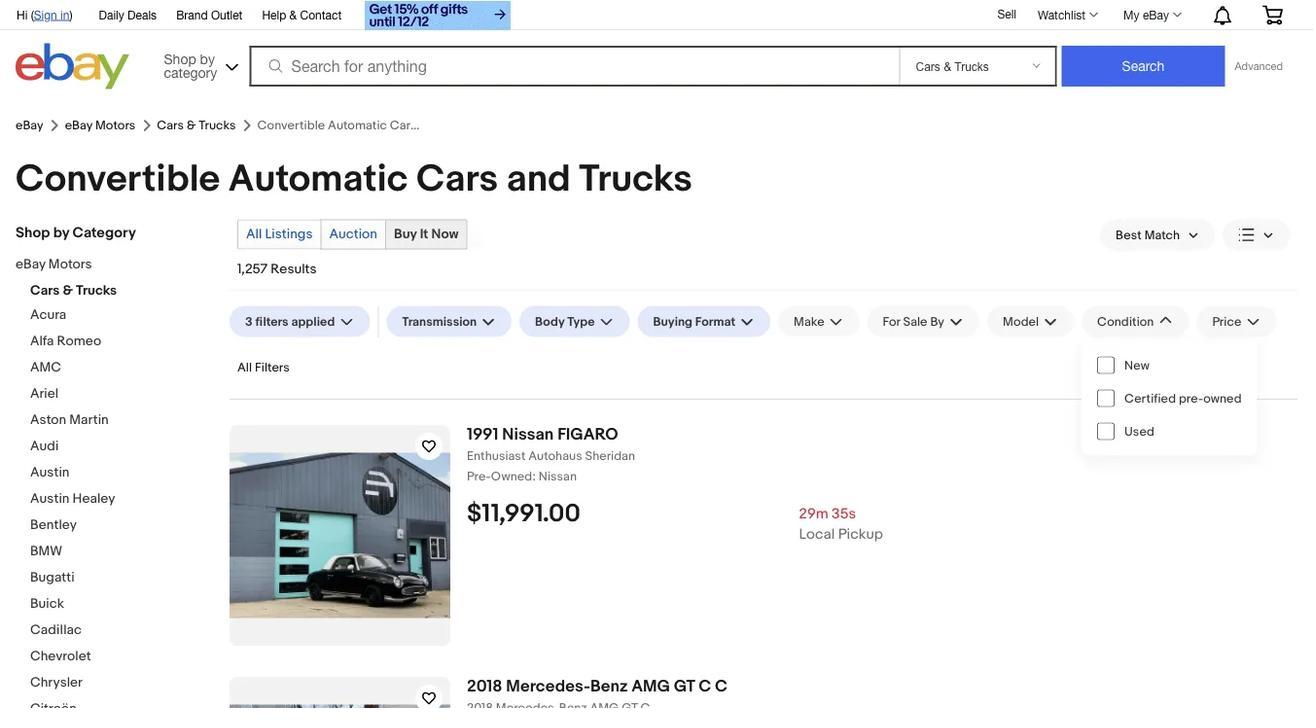 Task type: locate. For each thing, give the bounding box(es) containing it.
2 horizontal spatial cars
[[416, 157, 498, 202]]

cadillac link
[[30, 622, 215, 641]]

sell link
[[989, 7, 1025, 21]]

owned
[[491, 469, 532, 484]]

ebay motors link down category
[[16, 256, 200, 275]]

1 vertical spatial &
[[187, 118, 196, 133]]

all listings
[[246, 226, 313, 243]]

ebay motors link
[[65, 118, 136, 133], [16, 256, 200, 275]]

1 vertical spatial austin
[[30, 491, 69, 507]]

austin up bentley
[[30, 491, 69, 507]]

2 horizontal spatial &
[[289, 8, 297, 21]]

ebay down shop
[[16, 256, 45, 273]]

advanced
[[1235, 60, 1283, 72]]

chrysler link
[[30, 675, 215, 693]]

my ebay link
[[1113, 3, 1191, 26]]

hi ( sign in )
[[17, 8, 73, 21]]

ebay motors cars & trucks acura alfa romeo amc ariel aston martin audi austin austin healey bentley bmw bugatti buick cadillac chevrolet chrysler
[[16, 256, 117, 691]]

)
[[70, 8, 73, 21]]

nissan down autohaus
[[539, 469, 577, 484]]

results
[[271, 261, 317, 277]]

1,257 results
[[237, 261, 317, 277]]

0 vertical spatial all
[[246, 226, 262, 243]]

1 c from the left
[[699, 677, 711, 697]]

alfa romeo link
[[30, 333, 215, 352]]

2018 mercedes-benz amg gt c c image
[[230, 705, 450, 708]]

all inside button
[[237, 360, 252, 375]]

ariel
[[30, 386, 58, 402]]

filters
[[255, 360, 290, 375]]

0 horizontal spatial &
[[63, 283, 73, 299]]

0 horizontal spatial trucks
[[76, 283, 117, 299]]

mercedes-
[[506, 677, 590, 697]]

Enthusiast Autohaus Sheridan text field
[[467, 448, 1298, 464]]

cars right ebay motors
[[157, 118, 184, 133]]

2 vertical spatial cars
[[30, 283, 60, 299]]

1 horizontal spatial c
[[715, 677, 728, 697]]

1 horizontal spatial cars
[[157, 118, 184, 133]]

ebay inside account navigation
[[1143, 8, 1169, 21]]

motors for ebay motors cars & trucks acura alfa romeo amc ariel aston martin audi austin austin healey bentley bmw bugatti buick cadillac chevrolet chrysler
[[48, 256, 92, 273]]

1 horizontal spatial &
[[187, 118, 196, 133]]

motors
[[95, 118, 136, 133], [48, 256, 92, 273]]

1 austin from the top
[[30, 465, 69, 481]]

austin
[[30, 465, 69, 481], [30, 491, 69, 507]]

sell
[[998, 7, 1017, 21]]

trucks for motors
[[76, 283, 117, 299]]

ebay left ebay motors
[[16, 118, 43, 133]]

& for cars
[[187, 118, 196, 133]]

cars
[[157, 118, 184, 133], [416, 157, 498, 202], [30, 283, 60, 299]]

watchlist
[[1038, 8, 1086, 21]]

ebay right my
[[1143, 8, 1169, 21]]

& right help
[[289, 8, 297, 21]]

1991
[[467, 425, 499, 445]]

austin healey link
[[30, 491, 215, 509]]

cars for motors
[[30, 283, 60, 299]]

buy it now link
[[386, 220, 466, 249]]

1 horizontal spatial motors
[[95, 118, 136, 133]]

new link
[[1082, 349, 1257, 382]]

audi link
[[30, 438, 215, 457]]

& up convertible
[[187, 118, 196, 133]]

brand outlet
[[176, 8, 243, 21]]

deals
[[128, 8, 157, 21]]

1 vertical spatial cars
[[416, 157, 498, 202]]

ebay
[[1143, 8, 1169, 21], [16, 118, 43, 133], [65, 118, 92, 133], [16, 256, 45, 273]]

all left filters on the bottom left of page
[[237, 360, 252, 375]]

ebay inside ebay motors cars & trucks acura alfa romeo amc ariel aston martin audi austin austin healey bentley bmw bugatti buick cadillac chevrolet chrysler
[[16, 256, 45, 273]]

amg
[[631, 677, 670, 697]]

listings
[[265, 226, 313, 243]]

bmw link
[[30, 543, 215, 562]]

cars up the acura
[[30, 283, 60, 299]]

buy
[[394, 226, 417, 243]]

gt
[[674, 677, 695, 697]]

0 vertical spatial austin
[[30, 465, 69, 481]]

0 vertical spatial motors
[[95, 118, 136, 133]]

cars inside ebay motors cars & trucks acura alfa romeo amc ariel aston martin audi austin austin healey bentley bmw bugatti buick cadillac chevrolet chrysler
[[30, 283, 60, 299]]

condition
[[1097, 314, 1154, 329]]

sign in link
[[34, 8, 70, 21]]

0 vertical spatial cars
[[157, 118, 184, 133]]

now
[[431, 226, 459, 243]]

2 austin from the top
[[30, 491, 69, 507]]

none submit inside banner
[[1062, 46, 1225, 87]]

cadillac
[[30, 622, 82, 639]]

&
[[289, 8, 297, 21], [187, 118, 196, 133], [63, 283, 73, 299]]

all
[[246, 226, 262, 243], [237, 360, 252, 375]]

shop by category
[[16, 224, 136, 242]]

hi
[[17, 8, 28, 21]]

2018
[[467, 677, 502, 697]]

austin down audi
[[30, 465, 69, 481]]

0 vertical spatial nissan
[[502, 425, 554, 445]]

cars up now
[[416, 157, 498, 202]]

motors down shop by category
[[48, 256, 92, 273]]

1 horizontal spatial trucks
[[199, 118, 236, 133]]

buick link
[[30, 596, 215, 614]]

0 vertical spatial &
[[289, 8, 297, 21]]

motors inside ebay motors cars & trucks acura alfa romeo amc ariel aston martin audi austin austin healey bentley bmw bugatti buick cadillac chevrolet chrysler
[[48, 256, 92, 273]]

0 horizontal spatial c
[[699, 677, 711, 697]]

ebay for ebay motors
[[65, 118, 92, 133]]

& up the acura
[[63, 283, 73, 299]]

certified
[[1125, 391, 1176, 406]]

buy it now
[[394, 226, 459, 243]]

banner
[[6, 0, 1298, 94]]

nissan up autohaus
[[502, 425, 554, 445]]

ebay motors link up convertible
[[65, 118, 136, 133]]

None text field
[[467, 469, 1298, 484], [467, 700, 1298, 708], [467, 469, 1298, 484], [467, 700, 1298, 708]]

trucks
[[199, 118, 236, 133], [579, 157, 692, 202], [76, 283, 117, 299]]

motors for ebay motors
[[95, 118, 136, 133]]

bentley link
[[30, 517, 215, 536]]

0 vertical spatial trucks
[[199, 118, 236, 133]]

& inside help & contact link
[[289, 8, 297, 21]]

0 horizontal spatial motors
[[48, 256, 92, 273]]

new
[[1125, 358, 1150, 373]]

2 c from the left
[[715, 677, 728, 697]]

None submit
[[1062, 46, 1225, 87]]

2 vertical spatial trucks
[[76, 283, 117, 299]]

2 vertical spatial &
[[63, 283, 73, 299]]

certified pre-owned
[[1125, 391, 1242, 406]]

all up 1,257
[[246, 226, 262, 243]]

ariel link
[[30, 386, 215, 404]]

auction link
[[321, 220, 385, 249]]

trucks inside ebay motors cars & trucks acura alfa romeo amc ariel aston martin audi austin austin healey bentley bmw bugatti buick cadillac chevrolet chrysler
[[76, 283, 117, 299]]

1 vertical spatial all
[[237, 360, 252, 375]]

(
[[31, 8, 34, 21]]

ebay for ebay motors cars & trucks acura alfa romeo amc ariel aston martin audi austin austin healey bentley bmw bugatti buick cadillac chevrolet chrysler
[[16, 256, 45, 273]]

audi
[[30, 438, 59, 455]]

2 horizontal spatial trucks
[[579, 157, 692, 202]]

austin link
[[30, 465, 215, 483]]

0 horizontal spatial cars
[[30, 283, 60, 299]]

all for all listings
[[246, 226, 262, 243]]

& inside ebay motors cars & trucks acura alfa romeo amc ariel aston martin audi austin austin healey bentley bmw bugatti buick cadillac chevrolet chrysler
[[63, 283, 73, 299]]

enthusiast
[[467, 448, 526, 463]]

aston
[[30, 412, 66, 429]]

1 vertical spatial trucks
[[579, 157, 692, 202]]

motors up convertible
[[95, 118, 136, 133]]

healey
[[72, 491, 115, 507]]

1991 nissan figaro link
[[467, 425, 1298, 445]]

ebay motors
[[65, 118, 136, 133]]

ebay right ebay link
[[65, 118, 92, 133]]

1 vertical spatial motors
[[48, 256, 92, 273]]



Task type: describe. For each thing, give the bounding box(es) containing it.
:
[[532, 469, 536, 484]]

daily deals link
[[99, 5, 157, 26]]

chevrolet link
[[30, 648, 215, 667]]

all listings link
[[238, 220, 320, 249]]

amc link
[[30, 359, 215, 378]]

category
[[72, 224, 136, 242]]

contact
[[300, 8, 342, 21]]

bugatti
[[30, 570, 74, 586]]

get an extra 15% off image
[[365, 1, 511, 30]]

chevrolet
[[30, 648, 91, 665]]

1991 nissan figaro image
[[230, 453, 450, 618]]

1 vertical spatial nissan
[[539, 469, 577, 484]]

outlet
[[211, 8, 243, 21]]

acura link
[[30, 307, 215, 325]]

$11,991.00
[[467, 499, 581, 529]]

ebay for ebay
[[16, 118, 43, 133]]

bmw
[[30, 543, 62, 560]]

pre-
[[467, 469, 491, 484]]

by
[[53, 224, 69, 242]]

convertible automatic cars and trucks
[[16, 157, 692, 202]]

35s
[[832, 505, 856, 522]]

my ebay
[[1124, 8, 1169, 21]]

romeo
[[57, 333, 101, 350]]

brand
[[176, 8, 208, 21]]

cars & trucks link
[[157, 118, 236, 133]]

chrysler
[[30, 675, 83, 691]]

all filters button
[[230, 353, 297, 383]]

automatic
[[228, 157, 408, 202]]

advanced link
[[1225, 47, 1293, 86]]

account navigation
[[6, 0, 1298, 33]]

my
[[1124, 8, 1140, 21]]

2018 mercedes-benz amg gt c c link
[[467, 677, 1298, 697]]

banner containing sell
[[6, 0, 1298, 94]]

pre-
[[1179, 391, 1204, 406]]

all for all filters
[[237, 360, 252, 375]]

and
[[507, 157, 571, 202]]

cars for automatic
[[416, 157, 498, 202]]

your shopping cart image
[[1262, 5, 1284, 25]]

& for help
[[289, 8, 297, 21]]

certified pre-owned link
[[1082, 382, 1257, 415]]

autohaus
[[528, 448, 582, 463]]

bentley
[[30, 517, 77, 534]]

1991 nissan figaro enthusiast autohaus sheridan pre-owned : nissan
[[467, 425, 635, 484]]

watchlist link
[[1027, 3, 1107, 26]]

alfa
[[30, 333, 54, 350]]

2018 mercedes-benz amg gt c c
[[467, 677, 728, 697]]

benz
[[590, 677, 628, 697]]

29m 35s local pickup
[[799, 505, 883, 543]]

amc
[[30, 359, 61, 376]]

buick
[[30, 596, 64, 612]]

0 vertical spatial ebay motors link
[[65, 118, 136, 133]]

brand outlet link
[[176, 5, 243, 26]]

1,257
[[237, 261, 268, 277]]

1 vertical spatial ebay motors link
[[16, 256, 200, 275]]

all filters
[[237, 360, 290, 375]]

local
[[799, 525, 835, 543]]

sheridan
[[585, 448, 635, 463]]

cars & trucks
[[157, 118, 236, 133]]

acura
[[30, 307, 66, 323]]

in
[[60, 8, 70, 21]]

29m
[[799, 505, 829, 522]]

help & contact
[[262, 8, 342, 21]]

bugatti link
[[30, 570, 215, 588]]

pickup
[[838, 525, 883, 543]]

help & contact link
[[262, 5, 342, 26]]

convertible
[[16, 157, 220, 202]]

used
[[1125, 424, 1155, 439]]

auction
[[329, 226, 377, 243]]

figaro
[[558, 425, 618, 445]]

it
[[420, 226, 428, 243]]

condition button
[[1082, 306, 1189, 337]]

used link
[[1082, 415, 1257, 448]]

daily
[[99, 8, 124, 21]]

sign
[[34, 8, 57, 21]]

daily deals
[[99, 8, 157, 21]]

trucks for automatic
[[579, 157, 692, 202]]



Task type: vqa. For each thing, say whether or not it's contained in the screenshot.
My eBay link
yes



